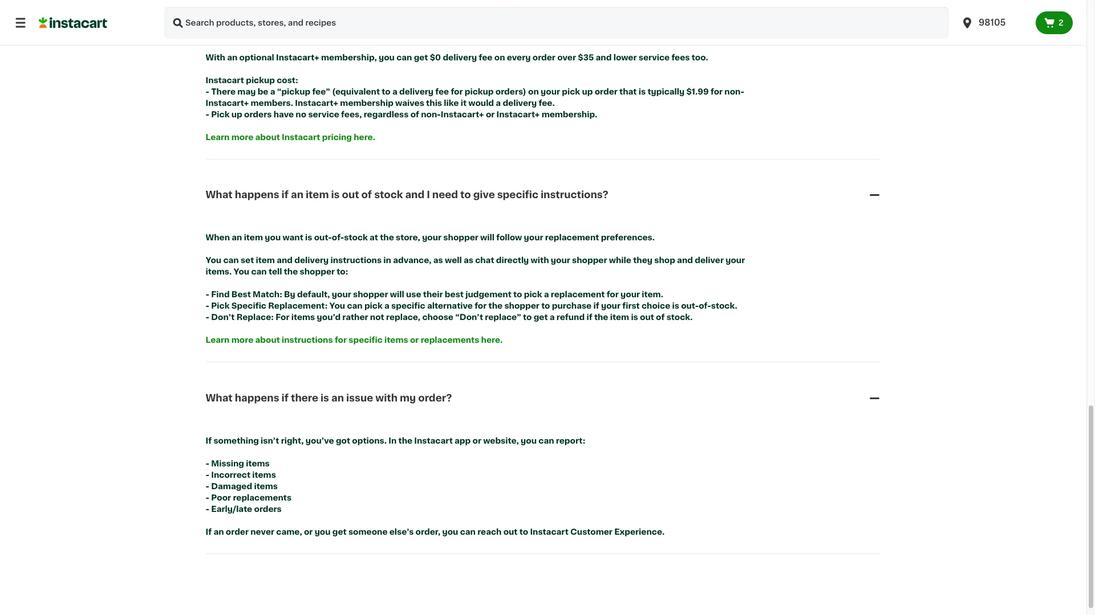 Task type: vqa. For each thing, say whether or not it's contained in the screenshot.
Hairball to the top
no



Task type: describe. For each thing, give the bounding box(es) containing it.
find
[[211, 291, 230, 299]]

not
[[370, 314, 384, 322]]

service inside instacart pickup cost: - there may be a "pickup fee" (equivalent to a delivery fee for pickup orders) on your pick up order that is typically $1.99 for non- instacart+ members. instacart+ membership waives this like it would a delivery fee. - pick up orders have no service fees, regardless of non-instacart+ or instacart+ membership.
[[308, 110, 339, 118]]

1 vertical spatial instructions
[[282, 337, 333, 345]]

what for what happens if an item is out of stock and i need to give specific instructions?
[[206, 191, 233, 200]]

on inside - service fees vary and are subject to change based on factors like location and the number and types of items in your cart. orders containing alcohol have a separate service fee. - tipping is optional but encouraged for delivery orders. it's a great way to show your shopper appreciation and recognition for excellent service. 100% of your tip goes directly to the shopper who delivers your order.
[[424, 0, 435, 4]]

is inside instacart pickup cost: - there may be a "pickup fee" (equivalent to a delivery fee for pickup orders) on your pick up order that is typically $1.99 for non- instacart+ members. instacart+ membership waives this like it would a delivery fee. - pick up orders have no service fees, regardless of non-instacart+ or instacart+ membership.
[[639, 88, 646, 96]]

be
[[258, 88, 268, 96]]

if for if something isn't right, you've got options. in the instacart app or website, you can report:
[[206, 437, 212, 445]]

1 vertical spatial service
[[639, 53, 670, 61]]

to down orders.
[[409, 31, 418, 39]]

about for instructions
[[255, 337, 280, 345]]

if right the "purchase"
[[593, 302, 599, 310]]

like inside - service fees vary and are subject to change based on factors like location and the number and types of items in your cart. orders containing alcohol have a separate service fee. - tipping is optional but encouraged for delivery orders. it's a great way to show your shopper appreciation and recognition for excellent service. 100% of your tip goes directly to the shopper who delivers your order.
[[469, 0, 484, 4]]

fee. inside instacart pickup cost: - there may be a "pickup fee" (equivalent to a delivery fee for pickup orders) on your pick up order that is typically $1.99 for non- instacart+ members. instacart+ membership waives this like it would a delivery fee. - pick up orders have no service fees, regardless of non-instacart+ or instacart+ membership.
[[539, 99, 555, 107]]

0 vertical spatial fee
[[479, 53, 492, 61]]

what happens if an item is out of stock and i need to give specific instructions?
[[206, 191, 608, 200]]

replacement inside - find best match: by default, your shopper will use their best judgement to pick a replacement for your item. - pick specific replacement: you can pick a specific alternative for the shopper to purchase if your first choice is out-of-stock. - don't replace: for items you'd rather not replace, choose "don't replace" to get a refund if the item is out of stock.
[[551, 291, 605, 299]]

delivery inside - service fees vary and are subject to change based on factors like location and the number and types of items in your cart. orders containing alcohol have a separate service fee. - tipping is optional but encouraged for delivery orders. it's a great way to show your shopper appreciation and recognition for excellent service. 100% of your tip goes directly to the shopper who delivers your order.
[[374, 19, 408, 27]]

for down judgement
[[475, 302, 487, 310]]

you right membership,
[[379, 53, 395, 61]]

in inside you can set item and delivery instructions in advance, as well as chat directly with your shopper while they shop and deliver your items. you can tell the shopper to:
[[383, 257, 391, 265]]

2 vertical spatial pick
[[364, 302, 383, 310]]

0 horizontal spatial pickup
[[246, 76, 275, 84]]

to up separate
[[352, 0, 361, 4]]

an for optional
[[227, 53, 237, 61]]

your up order.
[[542, 19, 561, 27]]

(equivalent
[[332, 88, 380, 96]]

your up the "purchase"
[[551, 257, 570, 265]]

instacart+ down the fee"
[[295, 99, 338, 107]]

your down show
[[527, 31, 547, 39]]

subject
[[319, 0, 350, 4]]

instacart down no
[[282, 133, 320, 141]]

items right incorrect
[[252, 471, 276, 479]]

replace"
[[485, 314, 521, 322]]

orders inside instacart pickup cost: - there may be a "pickup fee" (equivalent to a delivery fee for pickup orders) on your pick up order that is typically $1.99 for non- instacart+ members. instacart+ membership waives this like it would a delivery fee. - pick up orders have no service fees, regardless of non-instacart+ or instacart+ membership.
[[244, 110, 272, 118]]

containing
[[237, 8, 282, 16]]

or right app
[[473, 437, 481, 445]]

10 - from the top
[[206, 483, 209, 491]]

- service fees vary and are subject to change based on factors like location and the number and types of items in your cart. orders containing alcohol have a separate service fee. - tipping is optional but encouraged for delivery orders. it's a great way to show your shopper appreciation and recognition for excellent service. 100% of your tip goes directly to the shopper who delivers your order.
[[206, 0, 738, 39]]

advance,
[[393, 257, 431, 265]]

preferences.
[[601, 234, 655, 242]]

2 button
[[1036, 11, 1073, 34]]

to right replace"
[[523, 314, 532, 322]]

came,
[[276, 528, 302, 536]]

number
[[556, 0, 588, 4]]

regardless
[[364, 110, 409, 118]]

pricing
[[322, 133, 352, 141]]

with inside you can set item and delivery instructions in advance, as well as chat directly with your shopper while they shop and deliver your items. you can tell the shopper to:
[[531, 257, 549, 265]]

but
[[291, 19, 305, 27]]

location
[[486, 0, 520, 4]]

items down isn't
[[246, 460, 270, 468]]

learn for learn more about instacart pricing here.
[[206, 133, 230, 141]]

11 - from the top
[[206, 494, 209, 502]]

directly inside you can set item and delivery instructions in advance, as well as chat directly with your shopper while they shop and deliver your items. you can tell the shopper to:
[[496, 257, 529, 265]]

out inside - find best match: by default, your shopper will use their best judgement to pick a replacement for your item. - pick specific replacement: you can pick a specific alternative for the shopper to purchase if your first choice is out-of-stock. - don't replace: for items you'd rather not replace, choose "don't replace" to get a refund if the item is out of stock.
[[640, 314, 654, 322]]

1 vertical spatial here.
[[481, 337, 503, 345]]

is inside dropdown button
[[331, 191, 340, 200]]

order inside instacart pickup cost: - there may be a "pickup fee" (equivalent to a delivery fee for pickup orders) on your pick up order that is typically $1.99 for non- instacart+ members. instacart+ membership waives this like it would a delivery fee. - pick up orders have no service fees, regardless of non-instacart+ or instacart+ membership.
[[595, 88, 618, 96]]

and up tell
[[277, 257, 293, 265]]

of right types on the right
[[634, 0, 643, 4]]

3 - from the top
[[206, 88, 209, 96]]

my
[[400, 394, 416, 403]]

order,
[[416, 528, 440, 536]]

1 98105 button from the left
[[954, 7, 1036, 39]]

best
[[231, 291, 251, 299]]

if for if an order never came, or you get someone else's order, you can reach out to instacart customer experience.
[[206, 528, 212, 536]]

and right the '$35'
[[596, 53, 612, 61]]

alternative
[[427, 302, 473, 310]]

shopper up default,
[[300, 268, 335, 276]]

can left set
[[223, 257, 239, 265]]

have inside instacart pickup cost: - there may be a "pickup fee" (equivalent to a delivery fee for pickup orders) on your pick up order that is typically $1.99 for non- instacart+ members. instacart+ membership waives this like it would a delivery fee. - pick up orders have no service fees, regardless of non-instacart+ or instacart+ membership.
[[274, 110, 294, 118]]

over
[[557, 53, 576, 61]]

shopper left while
[[572, 257, 607, 265]]

your right follow
[[524, 234, 543, 242]]

1 vertical spatial non-
[[421, 110, 441, 118]]

replace:
[[237, 314, 274, 322]]

membership
[[340, 99, 393, 107]]

fee"
[[312, 88, 330, 96]]

deliver
[[695, 257, 724, 265]]

instacart+ down 100%
[[276, 53, 319, 61]]

the right in
[[398, 437, 412, 445]]

out inside dropdown button
[[342, 191, 359, 200]]

your up 'first'
[[621, 291, 640, 299]]

learn more about instructions for specific items or replacements here. link
[[206, 337, 503, 345]]

1 horizontal spatial pick
[[524, 291, 542, 299]]

want
[[283, 234, 303, 242]]

learn for learn more about instructions for specific items or replacements here.
[[206, 337, 230, 345]]

something
[[214, 437, 259, 445]]

0 vertical spatial non-
[[725, 88, 744, 96]]

to up delivers
[[507, 19, 516, 27]]

learn more about instructions for specific items or replacements here.
[[206, 337, 503, 345]]

2 98105 button from the left
[[960, 7, 1029, 39]]

6 - from the top
[[206, 302, 209, 310]]

delivery inside you can set item and delivery instructions in advance, as well as chat directly with your shopper while they shop and deliver your items. you can tell the shopper to:
[[294, 257, 329, 265]]

the right refund
[[594, 314, 608, 322]]

0 vertical spatial will
[[480, 234, 494, 242]]

items down replace,
[[384, 337, 408, 345]]

excellent
[[206, 31, 245, 39]]

customer
[[570, 528, 612, 536]]

your left cart.
[[680, 0, 699, 4]]

can left $0
[[396, 53, 412, 61]]

instacart+ down it
[[441, 110, 484, 118]]

or right came,
[[304, 528, 313, 536]]

1 vertical spatial pickup
[[465, 88, 494, 96]]

waives
[[395, 99, 424, 107]]

i
[[427, 191, 430, 200]]

0 horizontal spatial out-
[[314, 234, 332, 242]]

0 vertical spatial order
[[533, 53, 555, 61]]

judgement
[[466, 291, 511, 299]]

1 horizontal spatial up
[[582, 88, 593, 96]]

instacart+ down orders)
[[497, 110, 540, 118]]

the down judgement
[[489, 302, 503, 310]]

shopper down number
[[563, 19, 598, 27]]

items right damaged
[[254, 483, 278, 491]]

instacart left app
[[414, 437, 453, 445]]

0 vertical spatial stock.
[[711, 302, 737, 310]]

it's
[[442, 19, 455, 27]]

that
[[619, 88, 637, 96]]

what for what happens if there is an issue with my order?
[[206, 394, 233, 403]]

learn more about instacart pricing here.
[[206, 133, 375, 141]]

the right at
[[380, 234, 394, 242]]

for down while
[[607, 291, 619, 299]]

match:
[[253, 291, 282, 299]]

orders inside - missing items - incorrect items - damaged items - poor replacements - early/late orders
[[254, 506, 282, 514]]

items.
[[206, 268, 232, 276]]

best
[[445, 291, 464, 299]]

12 - from the top
[[206, 506, 209, 514]]

delivery right $0
[[443, 53, 477, 61]]

5 - from the top
[[206, 291, 209, 299]]

fees,
[[341, 110, 362, 118]]

while
[[609, 257, 631, 265]]

2
[[1059, 19, 1064, 27]]

to inside dropdown button
[[460, 191, 471, 200]]

you can set item and delivery instructions in advance, as well as chat directly with your shopper while they shop and deliver your items. you can tell the shopper to:
[[206, 257, 747, 276]]

more for learn more about instructions for specific items or replacements here.
[[231, 337, 253, 345]]

0 vertical spatial here.
[[354, 133, 375, 141]]

and up show
[[522, 0, 538, 4]]

specific inside what happens if an item is out of stock and i need to give specific instructions? dropdown button
[[497, 191, 538, 200]]

you'd
[[317, 314, 341, 322]]

service
[[211, 0, 243, 4]]

well
[[445, 257, 462, 265]]

there
[[291, 394, 318, 403]]

2 vertical spatial specific
[[349, 337, 383, 345]]

to left the "purchase"
[[541, 302, 550, 310]]

0 vertical spatial of-
[[332, 234, 344, 242]]

their
[[423, 291, 443, 299]]

if right refund
[[587, 314, 592, 322]]

the down orders.
[[419, 31, 433, 39]]

goes
[[351, 31, 372, 39]]

replacement:
[[268, 302, 328, 310]]

9 - from the top
[[206, 471, 209, 479]]

to up replace"
[[513, 291, 522, 299]]

typically
[[648, 88, 685, 96]]

what happens if there is an issue with my order?
[[206, 394, 452, 403]]

else's
[[389, 528, 414, 536]]

your inside instacart pickup cost: - there may be a "pickup fee" (equivalent to a delivery fee for pickup orders) on your pick up order that is typically $1.99 for non- instacart+ members. instacart+ membership waives this like it would a delivery fee. - pick up orders have no service fees, regardless of non-instacart+ or instacart+ membership.
[[541, 88, 560, 96]]

of right 100%
[[306, 31, 315, 39]]

"pickup
[[277, 88, 310, 96]]

instacart left customer
[[530, 528, 569, 536]]

show
[[518, 19, 540, 27]]

shopper up well
[[443, 234, 478, 242]]

choice
[[642, 302, 670, 310]]

for down separate
[[360, 19, 372, 27]]

may
[[237, 88, 256, 96]]

your right store,
[[422, 234, 442, 242]]

0 vertical spatial replacement
[[545, 234, 599, 242]]

of- inside - find best match: by default, your shopper will use their best judgement to pick a replacement for your item. - pick specific replacement: you can pick a specific alternative for the shopper to purchase if your first choice is out-of-stock. - don't replace: for items you'd rather not replace, choose "don't replace" to get a refund if the item is out of stock.
[[699, 302, 711, 310]]

like inside instacart pickup cost: - there may be a "pickup fee" (equivalent to a delivery fee for pickup orders) on your pick up order that is typically $1.99 for non- instacart+ members. instacart+ membership waives this like it would a delivery fee. - pick up orders have no service fees, regardless of non-instacart+ or instacart+ membership.
[[444, 99, 459, 107]]

shopper up replace"
[[504, 302, 539, 310]]

specific
[[231, 302, 266, 310]]

you've
[[306, 437, 334, 445]]

who
[[472, 31, 490, 39]]

for right $1.99
[[711, 88, 723, 96]]

delivery up the waives
[[399, 88, 433, 96]]

and left types on the right
[[590, 0, 606, 4]]

members.
[[251, 99, 293, 107]]

refund
[[557, 314, 585, 322]]

happens for an
[[235, 191, 279, 200]]

fees inside - service fees vary and are subject to change based on factors like location and the number and types of items in your cart. orders containing alcohol have a separate service fee. - tipping is optional but encouraged for delivery orders. it's a great way to show your shopper appreciation and recognition for excellent service. 100% of your tip goes directly to the shopper who delivers your order.
[[245, 0, 263, 4]]

shopper down it's
[[435, 31, 470, 39]]

you right website,
[[521, 437, 537, 445]]

you left want
[[265, 234, 281, 242]]

purchase
[[552, 302, 592, 310]]

and left recognition
[[655, 19, 671, 27]]

instacart pickup cost: - there may be a "pickup fee" (equivalent to a delivery fee for pickup orders) on your pick up order that is typically $1.99 for non- instacart+ members. instacart+ membership waives this like it would a delivery fee. - pick up orders have no service fees, regardless of non-instacart+ or instacart+ membership.
[[206, 76, 744, 118]]

specific inside - find best match: by default, your shopper will use their best judgement to pick a replacement for your item. - pick specific replacement: you can pick a specific alternative for the shopper to purchase if your first choice is out-of-stock. - don't replace: for items you'd rather not replace, choose "don't replace" to get a refund if the item is out of stock.
[[391, 302, 425, 310]]

if inside dropdown button
[[282, 394, 289, 403]]

an inside dropdown button
[[331, 394, 344, 403]]

of inside - find best match: by default, your shopper will use their best judgement to pick a replacement for your item. - pick specific replacement: you can pick a specific alternative for the shopper to purchase if your first choice is out-of-stock. - don't replace: for items you'd rather not replace, choose "don't replace" to get a refund if the item is out of stock.
[[656, 314, 665, 322]]

website,
[[483, 437, 519, 445]]

1 vertical spatial fees
[[672, 53, 690, 61]]

don't
[[211, 314, 235, 322]]

orders.
[[410, 19, 440, 27]]

right,
[[281, 437, 304, 445]]

your left 'first'
[[601, 302, 621, 310]]

or inside instacart pickup cost: - there may be a "pickup fee" (equivalent to a delivery fee for pickup orders) on your pick up order that is typically $1.99 for non- instacart+ members. instacart+ membership waives this like it would a delivery fee. - pick up orders have no service fees, regardless of non-instacart+ or instacart+ membership.
[[486, 110, 495, 118]]



Task type: locate. For each thing, give the bounding box(es) containing it.
orders)
[[495, 88, 526, 96]]

tip
[[338, 31, 350, 39]]

0 vertical spatial pickup
[[246, 76, 275, 84]]

2 if from the top
[[206, 528, 212, 536]]

instacart
[[206, 76, 244, 84], [282, 133, 320, 141], [414, 437, 453, 445], [530, 528, 569, 536]]

with
[[206, 53, 225, 61]]

pick inside - find best match: by default, your shopper will use their best judgement to pick a replacement for your item. - pick specific replacement: you can pick a specific alternative for the shopper to purchase if your first choice is out-of-stock. - don't replace: for items you'd rather not replace, choose "don't replace" to get a refund if the item is out of stock.
[[211, 302, 230, 310]]

1 vertical spatial about
[[255, 337, 280, 345]]

when
[[206, 234, 230, 242]]

pick inside instacart pickup cost: - there may be a "pickup fee" (equivalent to a delivery fee for pickup orders) on your pick up order that is typically $1.99 for non- instacart+ members. instacart+ membership waives this like it would a delivery fee. - pick up orders have no service fees, regardless of non-instacart+ or instacart+ membership.
[[211, 110, 230, 118]]

on inside instacart pickup cost: - there may be a "pickup fee" (equivalent to a delivery fee for pickup orders) on your pick up order that is typically $1.99 for non- instacart+ members. instacart+ membership waives this like it would a delivery fee. - pick up orders have no service fees, regardless of non-instacart+ or instacart+ membership.
[[528, 88, 539, 96]]

service inside - service fees vary and are subject to change based on factors like location and the number and types of items in your cart. orders containing alcohol have a separate service fee. - tipping is optional but encouraged for delivery orders. it's a great way to show your shopper appreciation and recognition for excellent service. 100% of your tip goes directly to the shopper who delivers your order.
[[385, 8, 416, 16]]

2 pick from the top
[[211, 302, 230, 310]]

1 vertical spatial on
[[494, 53, 505, 61]]

items
[[645, 0, 668, 4], [291, 314, 315, 322], [384, 337, 408, 345], [246, 460, 270, 468], [252, 471, 276, 479], [254, 483, 278, 491]]

1 vertical spatial with
[[375, 394, 398, 403]]

fees left "too." on the right top
[[672, 53, 690, 61]]

with left my
[[375, 394, 398, 403]]

fee
[[479, 53, 492, 61], [435, 88, 449, 96]]

orders down members.
[[244, 110, 272, 118]]

items inside - service fees vary and are subject to change based on factors like location and the number and types of items in your cart. orders containing alcohol have a separate service fee. - tipping is optional but encouraged for delivery orders. it's a great way to show your shopper appreciation and recognition for excellent service. 100% of your tip goes directly to the shopper who delivers your order.
[[645, 0, 668, 4]]

get left refund
[[534, 314, 548, 322]]

1 horizontal spatial will
[[480, 234, 494, 242]]

an right with
[[227, 53, 237, 61]]

stock inside dropdown button
[[374, 191, 403, 200]]

you for can
[[234, 268, 249, 276]]

0 vertical spatial orders
[[244, 110, 272, 118]]

1 more from the top
[[231, 133, 253, 141]]

never
[[251, 528, 274, 536]]

order left over
[[533, 53, 555, 61]]

0 vertical spatial directly
[[374, 31, 407, 39]]

2 learn from the top
[[206, 337, 230, 345]]

delivery down the change
[[374, 19, 408, 27]]

if down early/late
[[206, 528, 212, 536]]

instructions down 'you'd' on the bottom
[[282, 337, 333, 345]]

0 horizontal spatial non-
[[421, 110, 441, 118]]

fees up containing
[[245, 0, 263, 4]]

1 horizontal spatial you
[[234, 268, 249, 276]]

$35
[[578, 53, 594, 61]]

at
[[370, 234, 378, 242]]

this
[[426, 99, 442, 107]]

2 more from the top
[[231, 337, 253, 345]]

1 vertical spatial more
[[231, 337, 253, 345]]

1 vertical spatial up
[[231, 110, 242, 118]]

an inside dropdown button
[[291, 191, 303, 200]]

your down 'to:'
[[332, 291, 351, 299]]

stock. down deliver
[[711, 302, 737, 310]]

0 horizontal spatial here.
[[354, 133, 375, 141]]

0 horizontal spatial stock
[[344, 234, 368, 242]]

- missing items - incorrect items - damaged items - poor replacements - early/late orders
[[206, 460, 291, 514]]

0 horizontal spatial of-
[[332, 234, 344, 242]]

item inside dropdown button
[[306, 191, 329, 200]]

0 vertical spatial up
[[582, 88, 593, 96]]

experience.
[[614, 528, 665, 536]]

and inside dropdown button
[[405, 191, 424, 200]]

replace,
[[386, 314, 420, 322]]

on left every
[[494, 53, 505, 61]]

more for learn more about instacart pricing here.
[[231, 133, 253, 141]]

0 vertical spatial learn
[[206, 133, 230, 141]]

1 - from the top
[[206, 0, 209, 4]]

happens for there
[[235, 394, 279, 403]]

0 horizontal spatial in
[[383, 257, 391, 265]]

for up it
[[451, 88, 463, 96]]

0 horizontal spatial with
[[375, 394, 398, 403]]

with right the chat
[[531, 257, 549, 265]]

1 if from the top
[[206, 437, 212, 445]]

to:
[[337, 268, 348, 276]]

2 horizontal spatial out
[[640, 314, 654, 322]]

delivery down want
[[294, 257, 329, 265]]

and
[[285, 0, 301, 4], [522, 0, 538, 4], [590, 0, 606, 4], [655, 19, 671, 27], [596, 53, 612, 61], [405, 191, 424, 200], [277, 257, 293, 265], [677, 257, 693, 265]]

fee. up the membership.
[[539, 99, 555, 107]]

2 what from the top
[[206, 394, 233, 403]]

pick inside instacart pickup cost: - there may be a "pickup fee" (equivalent to a delivery fee for pickup orders) on your pick up order that is typically $1.99 for non- instacart+ members. instacart+ membership waives this like it would a delivery fee. - pick up orders have no service fees, regardless of non-instacart+ or instacart+ membership.
[[562, 88, 580, 96]]

or down the would
[[486, 110, 495, 118]]

1 vertical spatial directly
[[496, 257, 529, 265]]

8 - from the top
[[206, 460, 209, 468]]

of- down deliver
[[699, 302, 711, 310]]

non- right $1.99
[[725, 88, 744, 96]]

to inside instacart pickup cost: - there may be a "pickup fee" (equivalent to a delivery fee for pickup orders) on your pick up order that is typically $1.99 for non- instacart+ members. instacart+ membership waives this like it would a delivery fee. - pick up orders have no service fees, regardless of non-instacart+ or instacart+ membership.
[[382, 88, 391, 96]]

1 horizontal spatial out
[[503, 528, 518, 536]]

tipping
[[211, 19, 243, 27]]

1 vertical spatial stock
[[344, 234, 368, 242]]

0 vertical spatial replacements
[[421, 337, 479, 345]]

0 horizontal spatial will
[[390, 291, 404, 299]]

learn down there
[[206, 133, 230, 141]]

1 vertical spatial if
[[206, 528, 212, 536]]

you right order,
[[442, 528, 458, 536]]

follow
[[496, 234, 522, 242]]

you inside - find best match: by default, your shopper will use their best judgement to pick a replacement for your item. - pick specific replacement: you can pick a specific alternative for the shopper to purchase if your first choice is out-of-stock. - don't replace: for items you'd rather not replace, choose "don't replace" to get a refund if the item is out of stock.
[[329, 302, 345, 310]]

$0
[[430, 53, 441, 61]]

stock
[[374, 191, 403, 200], [344, 234, 368, 242]]

pick
[[562, 88, 580, 96], [524, 291, 542, 299], [364, 302, 383, 310]]

are
[[303, 0, 317, 4]]

1 horizontal spatial service
[[385, 8, 416, 16]]

to left give at the top left of page
[[460, 191, 471, 200]]

happens inside dropdown button
[[235, 191, 279, 200]]

can inside - find best match: by default, your shopper will use their best judgement to pick a replacement for your item. - pick specific replacement: you can pick a specific alternative for the shopper to purchase if your first choice is out-of-stock. - don't replace: for items you'd rather not replace, choose "don't replace" to get a refund if the item is out of stock.
[[347, 302, 363, 310]]

0 horizontal spatial fees
[[245, 0, 263, 4]]

you up 'you'd' on the bottom
[[329, 302, 345, 310]]

0 horizontal spatial get
[[332, 528, 347, 536]]

directly right goes
[[374, 31, 407, 39]]

about
[[255, 133, 280, 141], [255, 337, 280, 345]]

0 vertical spatial on
[[424, 0, 435, 4]]

item
[[306, 191, 329, 200], [244, 234, 263, 242], [256, 257, 275, 265], [610, 314, 629, 322]]

0 horizontal spatial up
[[231, 110, 242, 118]]

service
[[385, 8, 416, 16], [639, 53, 670, 61], [308, 110, 339, 118]]

cart.
[[701, 0, 721, 4]]

in
[[670, 0, 678, 4], [383, 257, 391, 265]]

0 vertical spatial with
[[531, 257, 549, 265]]

1 horizontal spatial pickup
[[465, 88, 494, 96]]

use
[[406, 291, 421, 299]]

early/late
[[211, 506, 252, 514]]

1 horizontal spatial stock
[[374, 191, 403, 200]]

first
[[622, 302, 640, 310]]

in left advance,
[[383, 257, 391, 265]]

1 vertical spatial pick
[[524, 291, 542, 299]]

for
[[360, 19, 372, 27], [724, 19, 736, 27], [451, 88, 463, 96], [711, 88, 723, 96], [607, 291, 619, 299], [475, 302, 487, 310], [335, 337, 347, 345]]

when an item you want is out-of-stock at the store, your shopper will follow your replacement preferences.
[[206, 234, 655, 242]]

instructions?
[[541, 191, 608, 200]]

4 - from the top
[[206, 110, 209, 118]]

you
[[206, 257, 221, 265], [234, 268, 249, 276], [329, 302, 345, 310]]

can left reach
[[460, 528, 476, 536]]

1 learn from the top
[[206, 133, 230, 141]]

need
[[432, 191, 458, 200]]

can up the rather
[[347, 302, 363, 310]]

out- inside - find best match: by default, your shopper will use their best judgement to pick a replacement for your item. - pick specific replacement: you can pick a specific alternative for the shopper to purchase if your first choice is out-of-stock. - don't replace: for items you'd rather not replace, choose "don't replace" to get a refund if the item is out of stock.
[[681, 302, 699, 310]]

with an optional instacart+ membership, you can get $0 delivery fee on every order over $35 and lower service fees too.
[[206, 53, 708, 61]]

pickup
[[246, 76, 275, 84], [465, 88, 494, 96]]

0 horizontal spatial stock.
[[667, 314, 693, 322]]

if inside dropdown button
[[282, 191, 289, 200]]

fee.
[[418, 8, 434, 16], [539, 99, 555, 107]]

0 vertical spatial specific
[[497, 191, 538, 200]]

1 vertical spatial like
[[444, 99, 459, 107]]

what inside dropdown button
[[206, 394, 233, 403]]

1 vertical spatial what
[[206, 394, 233, 403]]

replacements up early/late
[[233, 494, 291, 502]]

you up items.
[[206, 257, 221, 265]]

1 vertical spatial of-
[[699, 302, 711, 310]]

lower
[[613, 53, 637, 61]]

delivery down orders)
[[503, 99, 537, 107]]

get for every
[[414, 53, 428, 61]]

items right types on the right
[[645, 0, 668, 4]]

2 vertical spatial out
[[503, 528, 518, 536]]

as right well
[[464, 257, 473, 265]]

directly down follow
[[496, 257, 529, 265]]

0 vertical spatial pick
[[211, 110, 230, 118]]

specific up replace,
[[391, 302, 425, 310]]

fee inside instacart pickup cost: - there may be a "pickup fee" (equivalent to a delivery fee for pickup orders) on your pick up order that is typically $1.99 for non- instacart+ members. instacart+ membership waives this like it would a delivery fee. - pick up orders have no service fees, regardless of non-instacart+ or instacart+ membership.
[[435, 88, 449, 96]]

1 what from the top
[[206, 191, 233, 200]]

1 vertical spatial fee
[[435, 88, 449, 96]]

0 vertical spatial get
[[414, 53, 428, 61]]

2 horizontal spatial on
[[528, 88, 539, 96]]

1 vertical spatial fee.
[[539, 99, 555, 107]]

1 about from the top
[[255, 133, 280, 141]]

encouraged
[[307, 19, 358, 27]]

stock left the i
[[374, 191, 403, 200]]

got
[[336, 437, 350, 445]]

0 vertical spatial service
[[385, 8, 416, 16]]

0 horizontal spatial specific
[[349, 337, 383, 345]]

if left there
[[282, 394, 289, 403]]

chat
[[475, 257, 494, 265]]

None search field
[[164, 7, 949, 39]]

items inside - find best match: by default, your shopper will use their best judgement to pick a replacement for your item. - pick specific replacement: you can pick a specific alternative for the shopper to purchase if your first choice is out-of-stock. - don't replace: for items you'd rather not replace, choose "don't replace" to get a refund if the item is out of stock.
[[291, 314, 315, 322]]

membership.
[[542, 110, 597, 118]]

they
[[633, 257, 652, 265]]

like
[[469, 0, 484, 4], [444, 99, 459, 107]]

2 horizontal spatial you
[[329, 302, 345, 310]]

the up 'search' field
[[540, 0, 554, 4]]

about down replace: on the bottom left
[[255, 337, 280, 345]]

in inside - service fees vary and are subject to change based on factors like location and the number and types of items in your cart. orders containing alcohol have a separate service fee. - tipping is optional but encouraged for delivery orders. it's a great way to show your shopper appreciation and recognition for excellent service. 100% of your tip goes directly to the shopper who delivers your order.
[[670, 0, 678, 4]]

instacart+ down there
[[206, 99, 249, 107]]

1 horizontal spatial non-
[[725, 88, 744, 96]]

0 vertical spatial more
[[231, 133, 253, 141]]

you right came,
[[315, 528, 331, 536]]

what up something in the bottom of the page
[[206, 394, 233, 403]]

what up when
[[206, 191, 233, 200]]

1 horizontal spatial fees
[[672, 53, 690, 61]]

service down 'based'
[[385, 8, 416, 16]]

or
[[486, 110, 495, 118], [410, 337, 419, 345], [473, 437, 481, 445], [304, 528, 313, 536]]

1 horizontal spatial here.
[[481, 337, 503, 345]]

- find best match: by default, your shopper will use their best judgement to pick a replacement for your item. - pick specific replacement: you can pick a specific alternative for the shopper to purchase if your first choice is out-of-stock. - don't replace: for items you'd rather not replace, choose "don't replace" to get a refund if the item is out of stock.
[[206, 291, 737, 322]]

the right tell
[[284, 268, 298, 276]]

0 vertical spatial out
[[342, 191, 359, 200]]

0 horizontal spatial like
[[444, 99, 459, 107]]

2 - from the top
[[206, 19, 209, 27]]

1 vertical spatial out
[[640, 314, 654, 322]]

2 about from the top
[[255, 337, 280, 345]]

1 horizontal spatial like
[[469, 0, 484, 4]]

get left $0
[[414, 53, 428, 61]]

an right when
[[232, 234, 242, 242]]

what happens if an item is out of stock and i need to give specific instructions? button
[[206, 175, 881, 216]]

can left report:
[[539, 437, 554, 445]]

if
[[206, 437, 212, 445], [206, 528, 212, 536]]

1 vertical spatial you
[[234, 268, 249, 276]]

appreciation
[[600, 19, 654, 27]]

an down early/late
[[214, 528, 224, 536]]

missing
[[211, 460, 244, 468]]

happens inside dropdown button
[[235, 394, 279, 403]]

fees
[[245, 0, 263, 4], [672, 53, 690, 61]]

have inside - service fees vary and are subject to change based on factors like location and the number and types of items in your cart. orders containing alcohol have a separate service fee. - tipping is optional but encouraged for delivery orders. it's a great way to show your shopper appreciation and recognition for excellent service. 100% of your tip goes directly to the shopper who delivers your order.
[[317, 8, 337, 16]]

for down 'you'd' on the bottom
[[335, 337, 347, 345]]

1 horizontal spatial with
[[531, 257, 549, 265]]

0 vertical spatial you
[[206, 257, 221, 265]]

if
[[282, 191, 289, 200], [593, 302, 599, 310], [587, 314, 592, 322], [282, 394, 289, 403]]

item.
[[642, 291, 663, 299]]

pick up the membership.
[[562, 88, 580, 96]]

have down subject
[[317, 8, 337, 16]]

service right no
[[308, 110, 339, 118]]

about for instacart
[[255, 133, 280, 141]]

2 horizontal spatial get
[[534, 314, 548, 322]]

0 horizontal spatial order
[[226, 528, 249, 536]]

isn't
[[261, 437, 279, 445]]

1 vertical spatial order
[[595, 88, 618, 96]]

replacements inside - missing items - incorrect items - damaged items - poor replacements - early/late orders
[[233, 494, 291, 502]]

to up membership
[[382, 88, 391, 96]]

an for order
[[214, 528, 224, 536]]

1 horizontal spatial fee.
[[539, 99, 555, 107]]

here. down fees, on the left of page
[[354, 133, 375, 141]]

or down replace,
[[410, 337, 419, 345]]

what inside dropdown button
[[206, 191, 233, 200]]

cost:
[[277, 76, 298, 84]]

instacart inside instacart pickup cost: - there may be a "pickup fee" (equivalent to a delivery fee for pickup orders) on your pick up order that is typically $1.99 for non- instacart+ members. instacart+ membership waives this like it would a delivery fee. - pick up orders have no service fees, regardless of non-instacart+ or instacart+ membership.
[[206, 76, 244, 84]]

1 horizontal spatial get
[[414, 53, 428, 61]]

based
[[396, 0, 422, 4]]

more
[[231, 133, 253, 141], [231, 337, 253, 345]]

fee. up orders.
[[418, 8, 434, 16]]

shopper up not
[[353, 291, 388, 299]]

an left the issue
[[331, 394, 344, 403]]

service right lower
[[639, 53, 670, 61]]

1 vertical spatial replacement
[[551, 291, 605, 299]]

instacart logo image
[[39, 16, 107, 30]]

fee up this
[[435, 88, 449, 96]]

to right reach
[[519, 528, 528, 536]]

2 as from the left
[[464, 257, 473, 265]]

1 as from the left
[[433, 257, 443, 265]]

0 horizontal spatial service
[[308, 110, 339, 118]]

0 vertical spatial in
[[670, 0, 678, 4]]

an
[[227, 53, 237, 61], [291, 191, 303, 200], [232, 234, 242, 242], [331, 394, 344, 403], [214, 528, 224, 536]]

get for can
[[332, 528, 347, 536]]

if up want
[[282, 191, 289, 200]]

directly
[[374, 31, 407, 39], [496, 257, 529, 265]]

Search field
[[164, 7, 949, 39]]

will inside - find best match: by default, your shopper will use their best judgement to pick a replacement for your item. - pick specific replacement: you can pick a specific alternative for the shopper to purchase if your first choice is out-of-stock. - don't replace: for items you'd rather not replace, choose "don't replace" to get a refund if the item is out of stock.
[[390, 291, 404, 299]]

0 vertical spatial about
[[255, 133, 280, 141]]

an for item
[[232, 234, 242, 242]]

tell
[[269, 268, 282, 276]]

stock for of-
[[344, 234, 368, 242]]

and right shop
[[677, 257, 693, 265]]

1 vertical spatial orders
[[254, 506, 282, 514]]

100%
[[282, 31, 304, 39]]

of up at
[[361, 191, 372, 200]]

directly inside - service fees vary and are subject to change based on factors like location and the number and types of items in your cart. orders containing alcohol have a separate service fee. - tipping is optional but encouraged for delivery orders. it's a great way to show your shopper appreciation and recognition for excellent service. 100% of your tip goes directly to the shopper who delivers your order.
[[374, 31, 407, 39]]

1 horizontal spatial order
[[533, 53, 555, 61]]

instructions up 'to:'
[[331, 257, 382, 265]]

with
[[531, 257, 549, 265], [375, 394, 398, 403]]

pick down there
[[211, 110, 230, 118]]

instructions inside you can set item and delivery instructions in advance, as well as chat directly with your shopper while they shop and deliver your items. you can tell the shopper to:
[[331, 257, 382, 265]]

report:
[[556, 437, 585, 445]]

if an order never came, or you get someone else's order, you can reach out to instacart customer experience.
[[206, 528, 665, 536]]

with inside dropdown button
[[375, 394, 398, 403]]

item inside - find best match: by default, your shopper will use their best judgement to pick a replacement for your item. - pick specific replacement: you can pick a specific alternative for the shopper to purchase if your first choice is out-of-stock. - don't replace: for items you'd rather not replace, choose "don't replace" to get a refund if the item is out of stock.
[[610, 314, 629, 322]]

replacement up the "purchase"
[[551, 291, 605, 299]]

order.
[[548, 31, 573, 39]]

of down the waives
[[410, 110, 419, 118]]

1 horizontal spatial on
[[494, 53, 505, 61]]

for right recognition
[[724, 19, 736, 27]]

like left it
[[444, 99, 459, 107]]

1 horizontal spatial out-
[[681, 302, 699, 310]]

great
[[463, 19, 486, 27]]

1 horizontal spatial directly
[[496, 257, 529, 265]]

and up alcohol at the left top of page
[[285, 0, 301, 4]]

options.
[[352, 437, 387, 445]]

stock for of
[[374, 191, 403, 200]]

poor
[[211, 494, 231, 502]]

way
[[488, 19, 505, 27]]

shop
[[654, 257, 675, 265]]

0 horizontal spatial replacements
[[233, 494, 291, 502]]

shopper
[[563, 19, 598, 27], [435, 31, 470, 39], [443, 234, 478, 242], [572, 257, 607, 265], [300, 268, 335, 276], [353, 291, 388, 299], [504, 302, 539, 310]]

1 horizontal spatial fee
[[479, 53, 492, 61]]

an up want
[[291, 191, 303, 200]]

1 horizontal spatial of-
[[699, 302, 711, 310]]

the inside you can set item and delivery instructions in advance, as well as chat directly with your shopper while they shop and deliver your items. you can tell the shopper to:
[[284, 268, 298, 276]]

pickup up the would
[[465, 88, 494, 96]]

no
[[296, 110, 306, 118]]

1 vertical spatial have
[[274, 110, 294, 118]]

delivery
[[374, 19, 408, 27], [443, 53, 477, 61], [399, 88, 433, 96], [503, 99, 537, 107], [294, 257, 329, 265]]

learn down don't
[[206, 337, 230, 345]]

pick down the find
[[211, 302, 230, 310]]

your right deliver
[[726, 257, 745, 265]]

1 horizontal spatial have
[[317, 8, 337, 16]]

0 vertical spatial like
[[469, 0, 484, 4]]

$1.99
[[686, 88, 709, 96]]

0 vertical spatial optional
[[254, 19, 289, 27]]

get inside - find best match: by default, your shopper will use their best judgement to pick a replacement for your item. - pick specific replacement: you can pick a specific alternative for the shopper to purchase if your first choice is out-of-stock. - don't replace: for items you'd rather not replace, choose "don't replace" to get a refund if the item is out of stock.
[[534, 314, 548, 322]]

1 happens from the top
[[235, 191, 279, 200]]

2 horizontal spatial order
[[595, 88, 618, 96]]

2 happens from the top
[[235, 394, 279, 403]]

is inside dropdown button
[[321, 394, 329, 403]]

fee. inside - service fees vary and are subject to change based on factors like location and the number and types of items in your cart. orders containing alcohol have a separate service fee. - tipping is optional but encouraged for delivery orders. it's a great way to show your shopper appreciation and recognition for excellent service. 100% of your tip goes directly to the shopper who delivers your order.
[[418, 8, 434, 16]]

is inside - service fees vary and are subject to change based on factors like location and the number and types of items in your cart. orders containing alcohol have a separate service fee. - tipping is optional but encouraged for delivery orders. it's a great way to show your shopper appreciation and recognition for excellent service. 100% of your tip goes directly to the shopper who delivers your order.
[[245, 19, 252, 27]]

0 vertical spatial what
[[206, 191, 233, 200]]

replacements down choose
[[421, 337, 479, 345]]

your down encouraged
[[317, 31, 336, 39]]

can down set
[[251, 268, 267, 276]]

0 vertical spatial instructions
[[331, 257, 382, 265]]

7 - from the top
[[206, 314, 209, 322]]

of inside instacart pickup cost: - there may be a "pickup fee" (equivalent to a delivery fee for pickup orders) on your pick up order that is typically $1.99 for non- instacart+ members. instacart+ membership waives this like it would a delivery fee. - pick up orders have no service fees, regardless of non-instacart+ or instacart+ membership.
[[410, 110, 419, 118]]

0 vertical spatial fee.
[[418, 8, 434, 16]]

of inside dropdown button
[[361, 191, 372, 200]]

0 vertical spatial happens
[[235, 191, 279, 200]]

0 horizontal spatial directly
[[374, 31, 407, 39]]

you for find
[[329, 302, 345, 310]]

will left use on the left top of the page
[[390, 291, 404, 299]]

1 pick from the top
[[211, 110, 230, 118]]

0 horizontal spatial pick
[[364, 302, 383, 310]]

1 vertical spatial optional
[[239, 53, 274, 61]]

item inside you can set item and delivery instructions in advance, as well as chat directly with your shopper while they shop and deliver your items. you can tell the shopper to:
[[256, 257, 275, 265]]

optional inside - service fees vary and are subject to change based on factors like location and the number and types of items in your cart. orders containing alcohol have a separate service fee. - tipping is optional but encouraged for delivery orders. it's a great way to show your shopper appreciation and recognition for excellent service. 100% of your tip goes directly to the shopper who delivers your order.
[[254, 19, 289, 27]]

up up the membership.
[[582, 88, 593, 96]]

too.
[[692, 53, 708, 61]]

2 vertical spatial order
[[226, 528, 249, 536]]

0 vertical spatial have
[[317, 8, 337, 16]]

damaged
[[211, 483, 252, 491]]

orders
[[206, 8, 235, 16]]



